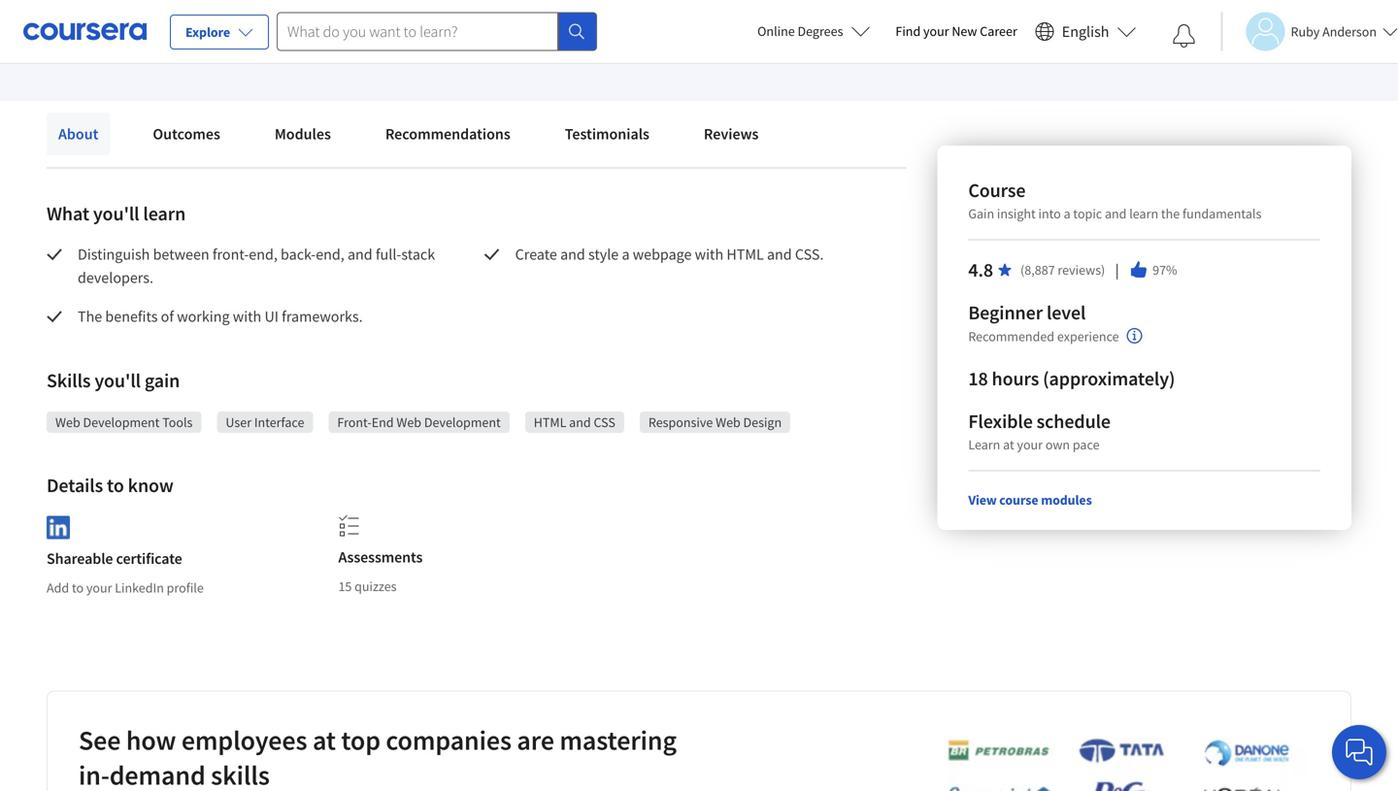 Task type: vqa. For each thing, say whether or not it's contained in the screenshot.
topmost the you'll
yes



Task type: describe. For each thing, give the bounding box(es) containing it.
skills you'll gain
[[47, 369, 180, 393]]

you'll for skills
[[95, 369, 141, 393]]

information about difficulty level pre-requisites. image
[[1127, 328, 1143, 344]]

and inside course gain insight into a topic and learn the fundamentals
[[1105, 205, 1127, 222]]

|
[[1113, 259, 1122, 280]]

employees
[[181, 724, 307, 758]]

testimonials link
[[553, 113, 661, 155]]

recommendations link
[[374, 113, 522, 155]]

flexible schedule learn at your own pace
[[968, 409, 1111, 453]]

course
[[968, 178, 1026, 202]]

english button
[[1027, 0, 1144, 63]]

skills
[[211, 759, 270, 791]]

career
[[980, 22, 1017, 40]]

15
[[338, 578, 352, 595]]

find
[[896, 22, 921, 40]]

reviews
[[704, 124, 759, 144]]

to for know
[[107, 473, 124, 498]]

(8,887
[[1021, 261, 1055, 279]]

profile
[[167, 579, 204, 597]]

gain
[[145, 369, 180, 393]]

ruby anderson
[[1291, 23, 1377, 40]]

style
[[588, 245, 619, 264]]

1 development from the left
[[83, 414, 160, 431]]

at for your
[[1003, 436, 1014, 453]]

you'll for what
[[93, 201, 139, 226]]

included
[[47, 33, 104, 52]]

stack
[[401, 245, 435, 264]]

1 end, from the left
[[249, 245, 278, 264]]

chat with us image
[[1344, 737, 1375, 768]]

3 web from the left
[[716, 414, 741, 431]]

shareable certificate
[[47, 549, 182, 569]]

ruby
[[1291, 23, 1320, 40]]

•
[[265, 32, 271, 53]]

your inside flexible schedule learn at your own pace
[[1017, 436, 1043, 453]]

fundamentals
[[1183, 205, 1262, 222]]

and left css
[[569, 414, 591, 431]]

view course modules link
[[968, 491, 1092, 509]]

anderson
[[1323, 23, 1377, 40]]

topic
[[1073, 205, 1102, 222]]

modules link
[[263, 113, 343, 155]]

the
[[1161, 205, 1180, 222]]

hours
[[992, 367, 1039, 391]]

linkedin
[[115, 579, 164, 597]]

degrees
[[798, 22, 843, 40]]

working
[[177, 307, 230, 326]]

and left css.
[[767, 245, 792, 264]]

beginner level
[[968, 301, 1086, 325]]

recommendations
[[385, 124, 511, 144]]

15 quizzes
[[338, 578, 397, 595]]

included with
[[47, 33, 139, 52]]

find your new career
[[896, 22, 1017, 40]]

view course modules
[[968, 491, 1092, 509]]

experience
[[1057, 328, 1119, 345]]

benefits
[[105, 307, 158, 326]]

1 vertical spatial with
[[695, 245, 724, 264]]

online
[[758, 22, 795, 40]]

outcomes link
[[141, 113, 232, 155]]

testimonials
[[565, 124, 650, 144]]

2 development from the left
[[424, 414, 501, 431]]

a inside course gain insight into a topic and learn the fundamentals
[[1064, 205, 1071, 222]]

back-
[[281, 245, 316, 264]]

webpage
[[633, 245, 692, 264]]

interface
[[254, 414, 304, 431]]

reviews link
[[692, 113, 770, 155]]

18
[[968, 367, 988, 391]]

the benefits of working with ui frameworks.
[[78, 307, 363, 326]]

coursera plus image
[[139, 37, 257, 49]]

online degrees
[[758, 22, 843, 40]]

1 vertical spatial html
[[534, 414, 566, 431]]

about link
[[47, 113, 110, 155]]

What do you want to learn? text field
[[277, 12, 558, 51]]

at for top
[[313, 724, 336, 758]]

front-
[[337, 414, 372, 431]]

top
[[341, 724, 381, 758]]

schedule
[[1037, 409, 1111, 434]]

what
[[47, 201, 89, 226]]

ui
[[265, 307, 279, 326]]

reviews)
[[1058, 261, 1105, 279]]

front-
[[213, 245, 249, 264]]

create
[[515, 245, 557, 264]]

details to know
[[47, 473, 174, 498]]

more
[[318, 33, 352, 52]]

distinguish
[[78, 245, 150, 264]]

full-
[[376, 245, 401, 264]]

new
[[952, 22, 977, 40]]

learn more link
[[278, 31, 352, 54]]

see
[[79, 724, 121, 758]]



Task type: locate. For each thing, give the bounding box(es) containing it.
0 horizontal spatial a
[[622, 245, 630, 264]]

recommended experience
[[968, 328, 1119, 345]]

learn
[[143, 201, 186, 226], [1130, 205, 1159, 222]]

0 horizontal spatial your
[[86, 579, 112, 597]]

1 horizontal spatial your
[[923, 22, 949, 40]]

the
[[78, 307, 102, 326]]

and left style
[[560, 245, 585, 264]]

0 horizontal spatial to
[[72, 579, 84, 597]]

your left own
[[1017, 436, 1043, 453]]

web development tools
[[55, 414, 193, 431]]

learn inside • learn more
[[278, 33, 315, 52]]

html and css
[[534, 414, 616, 431]]

1 web from the left
[[55, 414, 80, 431]]

html left css
[[534, 414, 566, 431]]

1 vertical spatial learn
[[968, 436, 1000, 453]]

1 horizontal spatial a
[[1064, 205, 1071, 222]]

coursera image
[[23, 16, 147, 47]]

create and style a webpage with html and css.
[[515, 245, 824, 264]]

are
[[517, 724, 554, 758]]

explore button
[[170, 15, 269, 50]]

97%
[[1153, 261, 1177, 279]]

css.
[[795, 245, 824, 264]]

web right end
[[397, 414, 421, 431]]

0 vertical spatial html
[[727, 245, 764, 264]]

to for your
[[72, 579, 84, 597]]

and left "full-"
[[348, 245, 373, 264]]

see how employees at top companies are mastering in-demand skills
[[79, 724, 677, 791]]

flexible
[[968, 409, 1033, 434]]

to right add
[[72, 579, 84, 597]]

beginner
[[968, 301, 1043, 325]]

None search field
[[277, 12, 597, 51]]

design
[[743, 414, 782, 431]]

1 vertical spatial you'll
[[95, 369, 141, 393]]

end,
[[249, 245, 278, 264], [316, 245, 345, 264]]

end, left back-
[[249, 245, 278, 264]]

1 vertical spatial your
[[1017, 436, 1043, 453]]

outcomes
[[153, 124, 220, 144]]

view
[[968, 491, 997, 509]]

how
[[126, 724, 176, 758]]

certificate
[[116, 549, 182, 569]]

ruby anderson button
[[1221, 12, 1398, 51]]

0 vertical spatial with
[[107, 33, 135, 52]]

0 vertical spatial learn
[[278, 33, 315, 52]]

and inside distinguish between front-end, back-end, and full-stack developers.
[[348, 245, 373, 264]]

1 vertical spatial to
[[72, 579, 84, 597]]

show notifications image
[[1173, 24, 1196, 48]]

html left css.
[[727, 245, 764, 264]]

0 horizontal spatial with
[[107, 33, 135, 52]]

1 horizontal spatial learn
[[968, 436, 1000, 453]]

0 horizontal spatial end,
[[249, 245, 278, 264]]

1 horizontal spatial development
[[424, 414, 501, 431]]

2 horizontal spatial with
[[695, 245, 724, 264]]

0 vertical spatial you'll
[[93, 201, 139, 226]]

learn right • on the left of page
[[278, 33, 315, 52]]

to left know
[[107, 473, 124, 498]]

at inside see how employees at top companies are mastering in-demand skills
[[313, 724, 336, 758]]

skills
[[47, 369, 91, 393]]

learn
[[278, 33, 315, 52], [968, 436, 1000, 453]]

learn inside course gain insight into a topic and learn the fundamentals
[[1130, 205, 1159, 222]]

course gain insight into a topic and learn the fundamentals
[[968, 178, 1262, 222]]

with
[[107, 33, 135, 52], [695, 245, 724, 264], [233, 307, 261, 326]]

2 horizontal spatial web
[[716, 414, 741, 431]]

at inside flexible schedule learn at your own pace
[[1003, 436, 1014, 453]]

explore
[[185, 23, 230, 41]]

and right topic
[[1105, 205, 1127, 222]]

with right webpage
[[695, 245, 724, 264]]

html
[[727, 245, 764, 264], [534, 414, 566, 431]]

coursera enterprise logos image
[[919, 738, 1307, 791]]

with right included
[[107, 33, 135, 52]]

your down shareable certificate
[[86, 579, 112, 597]]

your right "find"
[[923, 22, 949, 40]]

learn up between
[[143, 201, 186, 226]]

own
[[1046, 436, 1070, 453]]

modules
[[1041, 491, 1092, 509]]

0 horizontal spatial web
[[55, 414, 80, 431]]

end
[[372, 414, 394, 431]]

0 horizontal spatial development
[[83, 414, 160, 431]]

2 web from the left
[[397, 414, 421, 431]]

1 vertical spatial at
[[313, 724, 336, 758]]

• learn more
[[265, 32, 352, 53]]

insight
[[997, 205, 1036, 222]]

online degrees button
[[742, 10, 886, 52]]

learn down flexible at the bottom
[[968, 436, 1000, 453]]

into
[[1039, 205, 1061, 222]]

1 horizontal spatial learn
[[1130, 205, 1159, 222]]

2 end, from the left
[[316, 245, 345, 264]]

4.8
[[968, 258, 993, 282]]

frameworks.
[[282, 307, 363, 326]]

0 vertical spatial at
[[1003, 436, 1014, 453]]

between
[[153, 245, 209, 264]]

you'll
[[93, 201, 139, 226], [95, 369, 141, 393]]

0 vertical spatial to
[[107, 473, 124, 498]]

responsive
[[649, 414, 713, 431]]

responsive web design
[[649, 414, 782, 431]]

front-end web development
[[337, 414, 501, 431]]

a right style
[[622, 245, 630, 264]]

in-
[[79, 759, 109, 791]]

distinguish between front-end, back-end, and full-stack developers.
[[78, 245, 438, 287]]

you'll up distinguish
[[93, 201, 139, 226]]

of
[[161, 307, 174, 326]]

0 horizontal spatial learn
[[278, 33, 315, 52]]

details
[[47, 473, 103, 498]]

1 horizontal spatial end,
[[316, 245, 345, 264]]

1 horizontal spatial at
[[1003, 436, 1014, 453]]

you'll up the web development tools
[[95, 369, 141, 393]]

pace
[[1073, 436, 1100, 453]]

and
[[1105, 205, 1127, 222], [348, 245, 373, 264], [560, 245, 585, 264], [767, 245, 792, 264], [569, 414, 591, 431]]

0 horizontal spatial at
[[313, 724, 336, 758]]

1 horizontal spatial html
[[727, 245, 764, 264]]

web down skills
[[55, 414, 80, 431]]

(8,887 reviews) |
[[1021, 259, 1122, 280]]

developers.
[[78, 268, 153, 287]]

end, left "full-"
[[316, 245, 345, 264]]

learn inside flexible schedule learn at your own pace
[[968, 436, 1000, 453]]

1 horizontal spatial to
[[107, 473, 124, 498]]

1 vertical spatial a
[[622, 245, 630, 264]]

2 horizontal spatial your
[[1017, 436, 1043, 453]]

a right into
[[1064, 205, 1071, 222]]

1 horizontal spatial web
[[397, 414, 421, 431]]

0 horizontal spatial html
[[534, 414, 566, 431]]

1 horizontal spatial with
[[233, 307, 261, 326]]

2 vertical spatial with
[[233, 307, 261, 326]]

0 horizontal spatial learn
[[143, 201, 186, 226]]

at
[[1003, 436, 1014, 453], [313, 724, 336, 758]]

2 vertical spatial your
[[86, 579, 112, 597]]

0 vertical spatial your
[[923, 22, 949, 40]]

user interface
[[226, 414, 304, 431]]

tools
[[162, 414, 193, 431]]

with left ui
[[233, 307, 261, 326]]

demand
[[109, 759, 206, 791]]

web left design
[[716, 414, 741, 431]]

companies
[[386, 724, 512, 758]]

your
[[923, 22, 949, 40], [1017, 436, 1043, 453], [86, 579, 112, 597]]

add
[[47, 579, 69, 597]]

find your new career link
[[886, 19, 1027, 44]]

at down flexible at the bottom
[[1003, 436, 1014, 453]]

0 vertical spatial a
[[1064, 205, 1071, 222]]

at left top
[[313, 724, 336, 758]]

modules
[[275, 124, 331, 144]]

course
[[1000, 491, 1039, 509]]

development down skills you'll gain
[[83, 414, 160, 431]]

shareable
[[47, 549, 113, 569]]

learn left the
[[1130, 205, 1159, 222]]

development right end
[[424, 414, 501, 431]]



